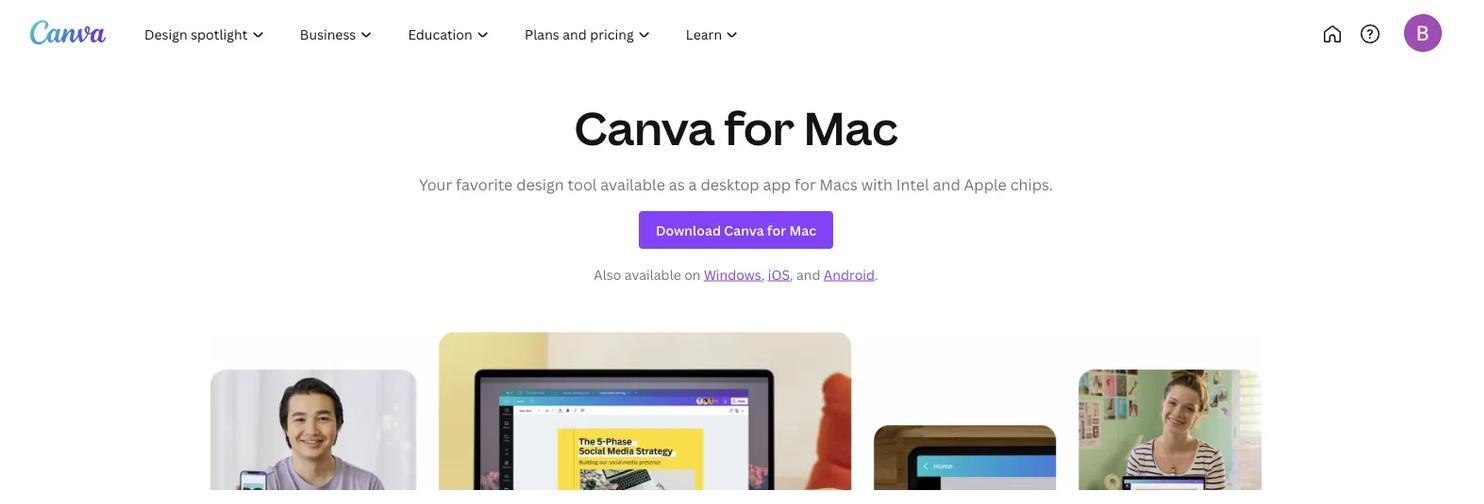 Task type: describe. For each thing, give the bounding box(es) containing it.
on
[[685, 266, 701, 284]]

also
[[594, 266, 622, 284]]

canva for mac
[[574, 96, 898, 158]]

0 horizontal spatial and
[[797, 266, 821, 284]]

ios link
[[768, 266, 790, 284]]

mac
[[804, 96, 898, 158]]

macs
[[820, 174, 858, 194]]

with
[[862, 174, 893, 194]]

app
[[763, 174, 791, 194]]

1 , from the left
[[762, 266, 765, 284]]

design
[[517, 174, 564, 194]]

windows
[[704, 266, 762, 284]]

apple
[[964, 174, 1007, 194]]

top level navigation element
[[128, 15, 819, 53]]

your favorite design tool available as a desktop app for macs with intel and apple chips.
[[419, 174, 1054, 194]]

windows link
[[704, 266, 762, 284]]

also available on windows , ios , and android .
[[594, 266, 879, 284]]

intel
[[897, 174, 930, 194]]

android link
[[824, 266, 875, 284]]



Task type: vqa. For each thing, say whether or not it's contained in the screenshot.
the leftmost "Videos" button
no



Task type: locate. For each thing, give the bounding box(es) containing it.
desktop
[[701, 174, 760, 194]]

chips.
[[1011, 174, 1054, 194]]

and
[[933, 174, 961, 194], [797, 266, 821, 284]]

, left 'android' link
[[790, 266, 793, 284]]

.
[[875, 266, 879, 284]]

2 , from the left
[[790, 266, 793, 284]]

and right ios
[[797, 266, 821, 284]]

canva
[[574, 96, 715, 158]]

android
[[824, 266, 875, 284]]

available
[[601, 174, 665, 194], [625, 266, 681, 284]]

and right intel
[[933, 174, 961, 194]]

for right app on the right of page
[[795, 174, 816, 194]]

for up app on the right of page
[[724, 96, 795, 158]]

0 vertical spatial and
[[933, 174, 961, 194]]

available left the as
[[601, 174, 665, 194]]

canva desktop app for mac image
[[211, 333, 1262, 492]]

favorite
[[456, 174, 513, 194]]

1 horizontal spatial ,
[[790, 266, 793, 284]]

0 horizontal spatial ,
[[762, 266, 765, 284]]

1 vertical spatial for
[[795, 174, 816, 194]]

available left on
[[625, 266, 681, 284]]

1 vertical spatial available
[[625, 266, 681, 284]]

your
[[419, 174, 452, 194]]

0 vertical spatial available
[[601, 174, 665, 194]]

,
[[762, 266, 765, 284], [790, 266, 793, 284]]

for
[[724, 96, 795, 158], [795, 174, 816, 194]]

a
[[689, 174, 697, 194]]

1 vertical spatial and
[[797, 266, 821, 284]]

0 vertical spatial for
[[724, 96, 795, 158]]

ios
[[768, 266, 790, 284]]

1 horizontal spatial and
[[933, 174, 961, 194]]

, left ios
[[762, 266, 765, 284]]

as
[[669, 174, 685, 194]]

tool
[[568, 174, 597, 194]]



